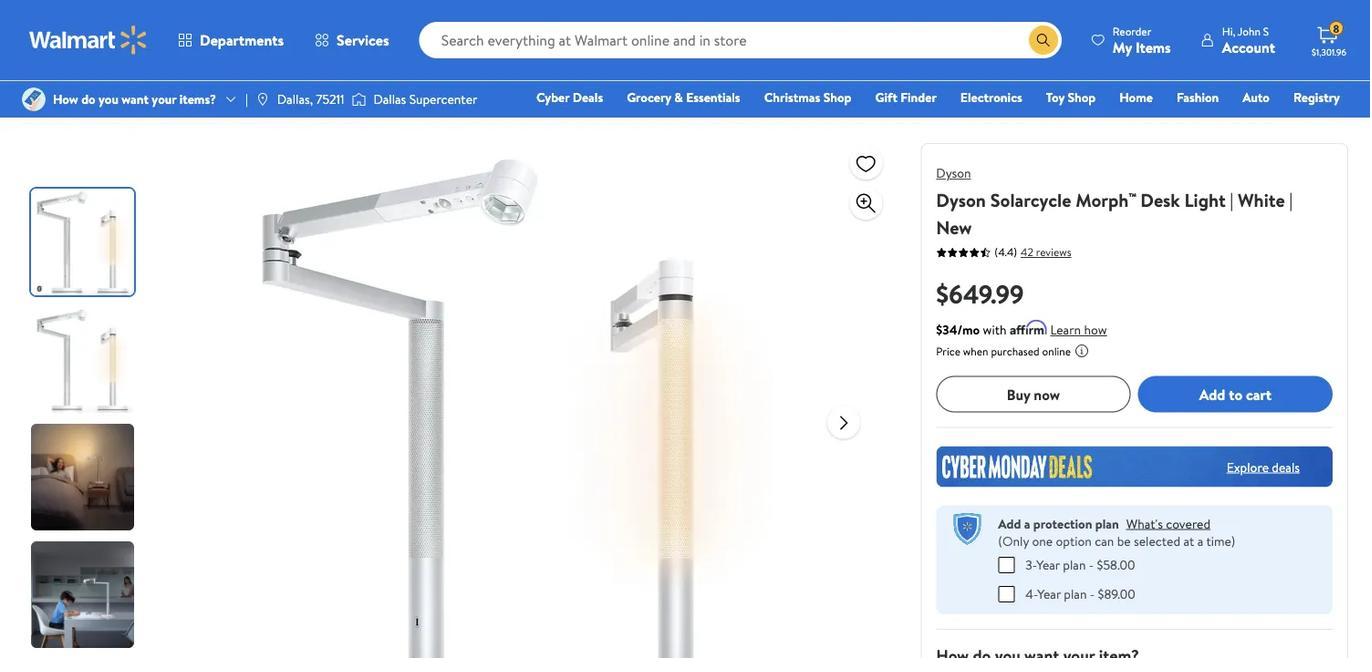 Task type: describe. For each thing, give the bounding box(es) containing it.
dallas
[[374, 90, 406, 108]]

dyson dyson solarcycle morph™ desk light | white | new
[[937, 164, 1293, 240]]

explore
[[1227, 458, 1269, 476]]

john
[[1238, 23, 1261, 39]]

selected
[[1134, 533, 1181, 550]]

shop for christmas shop
[[824, 89, 852, 106]]

lamps link
[[283, 34, 318, 52]]

buy now button
[[937, 376, 1131, 413]]

toy shop link
[[1038, 88, 1104, 107]]

reviews
[[1036, 245, 1072, 260]]

$58.00
[[1097, 557, 1136, 575]]

dyson solarcycle morph™ desk light | white | new - image 3 of 7 image
[[31, 424, 138, 531]]

how do you want your items?
[[53, 90, 216, 108]]

gift finder
[[876, 89, 937, 106]]

desk lamps link
[[338, 34, 403, 52]]

zoom image modal image
[[855, 193, 877, 214]]

protection
[[1034, 515, 1093, 533]]

price
[[937, 344, 961, 359]]

affirm image
[[1011, 320, 1047, 335]]

one
[[1201, 114, 1228, 132]]

hi,
[[1223, 23, 1236, 39]]

morph™
[[1076, 187, 1137, 213]]

dyson solarcycle morph™ desk light | white | new - image 2 of 7 image
[[31, 307, 138, 413]]

add to favorites list, dyson solarcycle morph™ desk light | white | new image
[[855, 152, 877, 175]]

0 vertical spatial &
[[177, 34, 185, 52]]

(4.4)
[[995, 245, 1018, 260]]

explore deals link
[[1220, 451, 1308, 483]]

toy shop
[[1047, 89, 1096, 106]]

learn how
[[1051, 321, 1108, 339]]

cyber deals
[[537, 89, 603, 106]]

1 vertical spatial &
[[675, 89, 683, 106]]

purchased
[[991, 344, 1040, 359]]

$649.99
[[937, 276, 1024, 312]]

services
[[337, 30, 389, 50]]

learn
[[1051, 321, 1082, 339]]

ad disclaimer and feedback for skylinedisplayad image
[[1334, 87, 1349, 101]]

time)
[[1207, 533, 1236, 550]]

you
[[99, 90, 119, 108]]

add for add a protection plan what's covered (only one option can be selected at a time)
[[999, 515, 1022, 533]]

option
[[1056, 533, 1092, 550]]

christmas shop
[[764, 89, 852, 106]]

$1,301.96
[[1312, 46, 1347, 58]]

 image for dallas, 75211
[[255, 92, 270, 107]]

gift
[[876, 89, 898, 106]]

$89.00
[[1098, 586, 1136, 604]]

1 horizontal spatial a
[[1198, 533, 1204, 550]]

grocery & essentials link
[[619, 88, 749, 107]]

1 horizontal spatial |
[[1231, 187, 1234, 213]]

registry link
[[1286, 88, 1349, 107]]

fashion link
[[1169, 88, 1228, 107]]

search icon image
[[1037, 33, 1051, 47]]

2 / from the left
[[117, 34, 122, 52]]

1 horizontal spatial home link
[[1112, 88, 1162, 107]]

essentials
[[686, 89, 741, 106]]

decor link
[[75, 34, 110, 52]]

what's
[[1127, 515, 1164, 533]]

account
[[1223, 37, 1276, 57]]

christmas
[[764, 89, 821, 106]]

now
[[1034, 384, 1061, 405]]

deals
[[1273, 458, 1301, 476]]

cyber deals link
[[528, 88, 612, 107]]

supercenter
[[409, 90, 478, 108]]

0 horizontal spatial a
[[1025, 515, 1031, 533]]

add for add to cart
[[1200, 384, 1226, 405]]

one debit link
[[1193, 113, 1271, 133]]

new
[[937, 214, 972, 240]]

4-year plan - $89.00
[[1026, 586, 1136, 604]]

2 lamps from the left
[[368, 34, 403, 52]]

grocery
[[627, 89, 672, 106]]

3 / from the left
[[271, 34, 276, 52]]

 image for how do you want your items?
[[22, 88, 46, 111]]

do
[[81, 90, 96, 108]]

8
[[1334, 21, 1340, 36]]

want
[[122, 90, 149, 108]]

can
[[1095, 533, 1115, 550]]

shop for toy shop
[[1068, 89, 1096, 106]]

wpp logo image
[[951, 513, 984, 546]]

3-year plan - $58.00
[[1026, 557, 1136, 575]]

year for 3-
[[1037, 557, 1060, 575]]

year for 4-
[[1038, 586, 1061, 604]]

how
[[1085, 321, 1108, 339]]

deals
[[573, 89, 603, 106]]

1 horizontal spatial desk
[[471, 34, 499, 52]]

registry one debit
[[1201, 89, 1341, 132]]

auto link
[[1235, 88, 1279, 107]]

gift finder link
[[867, 88, 945, 107]]

items
[[1136, 37, 1172, 57]]

$34/mo with
[[937, 321, 1007, 339]]

0 vertical spatial light
[[188, 34, 216, 52]]

reorder my items
[[1113, 23, 1172, 57]]

3-Year plan - $58.00 checkbox
[[999, 558, 1015, 574]]

buy now
[[1007, 384, 1061, 405]]

home / decor / lighting & light fixtures / lamps / desk lamps / shop all desk lamps
[[22, 34, 537, 52]]

what's covered button
[[1127, 515, 1211, 533]]

add to cart
[[1200, 384, 1272, 405]]

4-
[[1026, 586, 1038, 604]]

with
[[983, 321, 1007, 339]]

toy
[[1047, 89, 1065, 106]]

white
[[1238, 187, 1286, 213]]

dallas,
[[277, 90, 313, 108]]

electronics
[[961, 89, 1023, 106]]

legal information image
[[1075, 344, 1090, 358]]

0 horizontal spatial |
[[246, 90, 248, 108]]

dallas supercenter
[[374, 90, 478, 108]]

- for $58.00
[[1089, 557, 1094, 575]]



Task type: locate. For each thing, give the bounding box(es) containing it.
& right grocery
[[675, 89, 683, 106]]

shop right christmas
[[824, 89, 852, 106]]

0 vertical spatial year
[[1037, 557, 1060, 575]]

year down one
[[1037, 557, 1060, 575]]

sponsored
[[1280, 86, 1331, 102]]

3-
[[1026, 557, 1037, 575]]

& right lighting
[[177, 34, 185, 52]]

home down my
[[1120, 89, 1153, 106]]

dyson solarcycle morph™ desk light | white | new - image 4 of 7 image
[[31, 542, 138, 649]]

lighting
[[129, 34, 174, 52]]

at
[[1184, 533, 1195, 550]]

fixtures
[[219, 34, 264, 52]]

departments button
[[162, 18, 299, 62]]

covered
[[1167, 515, 1211, 533]]

lighting & light fixtures link
[[129, 34, 264, 52]]

light
[[188, 34, 216, 52], [1185, 187, 1226, 213]]

(only
[[999, 533, 1030, 550]]

plan down option
[[1063, 557, 1086, 575]]

hi, john s account
[[1223, 23, 1276, 57]]

- left '$58.00'
[[1089, 557, 1094, 575]]

1 vertical spatial home link
[[1112, 88, 1162, 107]]

walmart+ link
[[1278, 113, 1349, 133]]

1 horizontal spatial lamps
[[368, 34, 403, 52]]

plan down '3-year plan - $58.00' at the right bottom of page
[[1064, 586, 1087, 604]]

next media item image
[[833, 412, 855, 434]]

year down '3-year plan - $58.00' at the right bottom of page
[[1038, 586, 1061, 604]]

dyson link
[[937, 164, 972, 182]]

services button
[[299, 18, 405, 62]]

2 horizontal spatial shop
[[1068, 89, 1096, 106]]

3 lamps from the left
[[502, 34, 537, 52]]

2 horizontal spatial |
[[1290, 187, 1293, 213]]

42
[[1021, 245, 1034, 260]]

plan left what's
[[1096, 515, 1120, 533]]

a right at
[[1198, 533, 1204, 550]]

/ right decor
[[117, 34, 122, 52]]

one
[[1033, 533, 1053, 550]]

walmart image
[[29, 26, 148, 55]]

add a protection plan what's covered (only one option can be selected at a time)
[[999, 515, 1236, 550]]

0 horizontal spatial &
[[177, 34, 185, 52]]

dyson down dyson link
[[937, 187, 986, 213]]

fashion
[[1177, 89, 1220, 106]]

shop inside 'link'
[[824, 89, 852, 106]]

Walmart Site-Wide search field
[[419, 22, 1062, 58]]

light inside dyson dyson solarcycle morph™ desk light | white | new
[[1185, 187, 1226, 213]]

christmas shop link
[[756, 88, 860, 107]]

cyber
[[537, 89, 570, 106]]

0 horizontal spatial home link
[[22, 34, 56, 52]]

a
[[1025, 515, 1031, 533], [1198, 533, 1204, 550]]

-
[[1089, 557, 1094, 575], [1090, 586, 1095, 604]]

cart
[[1247, 384, 1272, 405]]

1 vertical spatial dyson
[[937, 187, 986, 213]]

items?
[[180, 90, 216, 108]]

all
[[454, 34, 468, 52]]

0 horizontal spatial shop
[[423, 34, 451, 52]]

1 / from the left
[[63, 34, 68, 52]]

0 vertical spatial home link
[[22, 34, 56, 52]]

1 horizontal spatial &
[[675, 89, 683, 106]]

5 / from the left
[[411, 34, 415, 52]]

0 horizontal spatial  image
[[22, 88, 46, 111]]

grocery & essentials
[[627, 89, 741, 106]]

home link left decor "link"
[[22, 34, 56, 52]]

a left one
[[1025, 515, 1031, 533]]

1 dyson from the top
[[937, 164, 972, 182]]

lamps up dallas
[[368, 34, 403, 52]]

2 horizontal spatial lamps
[[502, 34, 537, 52]]

shop
[[423, 34, 451, 52], [824, 89, 852, 106], [1068, 89, 1096, 106]]

desk right the morph™
[[1141, 187, 1181, 213]]

learn how button
[[1051, 321, 1108, 340]]

1 vertical spatial year
[[1038, 586, 1061, 604]]

2 horizontal spatial desk
[[1141, 187, 1181, 213]]

shop all desk lamps link
[[423, 34, 537, 52]]

0 horizontal spatial home
[[22, 34, 56, 52]]

dyson up new
[[937, 164, 972, 182]]

 image
[[352, 90, 366, 109]]

cyber monday deals image
[[937, 447, 1333, 488]]

| left white in the right of the page
[[1231, 187, 1234, 213]]

to
[[1229, 384, 1243, 405]]

online
[[1043, 344, 1071, 359]]

solarcycle
[[991, 187, 1072, 213]]

light left fixtures
[[188, 34, 216, 52]]

add left one
[[999, 515, 1022, 533]]

1 vertical spatial light
[[1185, 187, 1226, 213]]

home
[[22, 34, 56, 52], [1120, 89, 1153, 106]]

home left decor "link"
[[22, 34, 56, 52]]

desk inside dyson dyson solarcycle morph™ desk light | white | new
[[1141, 187, 1181, 213]]

add
[[1200, 384, 1226, 405], [999, 515, 1022, 533]]

finder
[[901, 89, 937, 106]]

0 vertical spatial home
[[22, 34, 56, 52]]

departments
[[200, 30, 284, 50]]

 image left how
[[22, 88, 46, 111]]

light left white in the right of the page
[[1185, 187, 1226, 213]]

plan inside add a protection plan what's covered (only one option can be selected at a time)
[[1096, 515, 1120, 533]]

- for $89.00
[[1090, 586, 1095, 604]]

your
[[152, 90, 176, 108]]

1 horizontal spatial add
[[1200, 384, 1226, 405]]

dyson solarcycle morph™ desk light | white | new - image 1 of 7 image
[[31, 189, 138, 296]]

2 dyson from the top
[[937, 187, 986, 213]]

shop right toy
[[1068, 89, 1096, 106]]

0 vertical spatial -
[[1089, 557, 1094, 575]]

1 vertical spatial plan
[[1063, 557, 1086, 575]]

home link down my
[[1112, 88, 1162, 107]]

reorder
[[1113, 23, 1152, 39]]

- left $89.00
[[1090, 586, 1095, 604]]

1 vertical spatial add
[[999, 515, 1022, 533]]

/ right the lamps link
[[326, 34, 330, 52]]

0 vertical spatial add
[[1200, 384, 1226, 405]]

plan for $58.00
[[1063, 557, 1086, 575]]

1 horizontal spatial home
[[1120, 89, 1153, 106]]

0 horizontal spatial lamps
[[283, 34, 318, 52]]

 image left dallas,
[[255, 92, 270, 107]]

buy
[[1007, 384, 1031, 405]]

price when purchased online
[[937, 344, 1071, 359]]

add inside button
[[1200, 384, 1226, 405]]

Search search field
[[419, 22, 1062, 58]]

be
[[1118, 533, 1131, 550]]

year
[[1037, 557, 1060, 575], [1038, 586, 1061, 604]]

2 vertical spatial plan
[[1064, 586, 1087, 604]]

&
[[177, 34, 185, 52], [675, 89, 683, 106]]

shop left all
[[423, 34, 451, 52]]

1 vertical spatial home
[[1120, 89, 1153, 106]]

auto
[[1243, 89, 1270, 106]]

0 vertical spatial plan
[[1096, 515, 1120, 533]]

add inside add a protection plan what's covered (only one option can be selected at a time)
[[999, 515, 1022, 533]]

1 lamps from the left
[[283, 34, 318, 52]]

4-Year plan - $89.00 checkbox
[[999, 587, 1015, 603]]

0 horizontal spatial add
[[999, 515, 1022, 533]]

debit
[[1231, 114, 1262, 132]]

42 reviews link
[[1018, 245, 1072, 260]]

desk right the lamps link
[[338, 34, 365, 52]]

0 vertical spatial dyson
[[937, 164, 972, 182]]

|
[[246, 90, 248, 108], [1231, 187, 1234, 213], [1290, 187, 1293, 213]]

(4.4) 42 reviews
[[995, 245, 1072, 260]]

1 horizontal spatial shop
[[824, 89, 852, 106]]

4 / from the left
[[326, 34, 330, 52]]

| right white in the right of the page
[[1290, 187, 1293, 213]]

walmart+
[[1286, 114, 1341, 132]]

registry
[[1294, 89, 1341, 106]]

0 horizontal spatial desk
[[338, 34, 365, 52]]

add to cart button
[[1139, 376, 1333, 413]]

add left to
[[1200, 384, 1226, 405]]

1 horizontal spatial light
[[1185, 187, 1226, 213]]

home for home / decor / lighting & light fixtures / lamps / desk lamps / shop all desk lamps
[[22, 34, 56, 52]]

/ right desk lamps link
[[411, 34, 415, 52]]

desk right all
[[471, 34, 499, 52]]

1 horizontal spatial  image
[[255, 92, 270, 107]]

plan for $89.00
[[1064, 586, 1087, 604]]

plan
[[1096, 515, 1120, 533], [1063, 557, 1086, 575], [1064, 586, 1087, 604]]

1 vertical spatial -
[[1090, 586, 1095, 604]]

 image
[[22, 88, 46, 111], [255, 92, 270, 107]]

home for home
[[1120, 89, 1153, 106]]

| left dallas,
[[246, 90, 248, 108]]

/ left decor "link"
[[63, 34, 68, 52]]

s
[[1264, 23, 1270, 39]]

when
[[964, 344, 989, 359]]

0 horizontal spatial light
[[188, 34, 216, 52]]

lamps up dallas,
[[283, 34, 318, 52]]

/ left the lamps link
[[271, 34, 276, 52]]

how
[[53, 90, 78, 108]]

lamps right all
[[502, 34, 537, 52]]

dyson solarcycle morph™ desk light | white | new image
[[229, 143, 813, 659]]

desk
[[338, 34, 365, 52], [471, 34, 499, 52], [1141, 187, 1181, 213]]



Task type: vqa. For each thing, say whether or not it's contained in the screenshot.
Cyber Monday Deals image
yes



